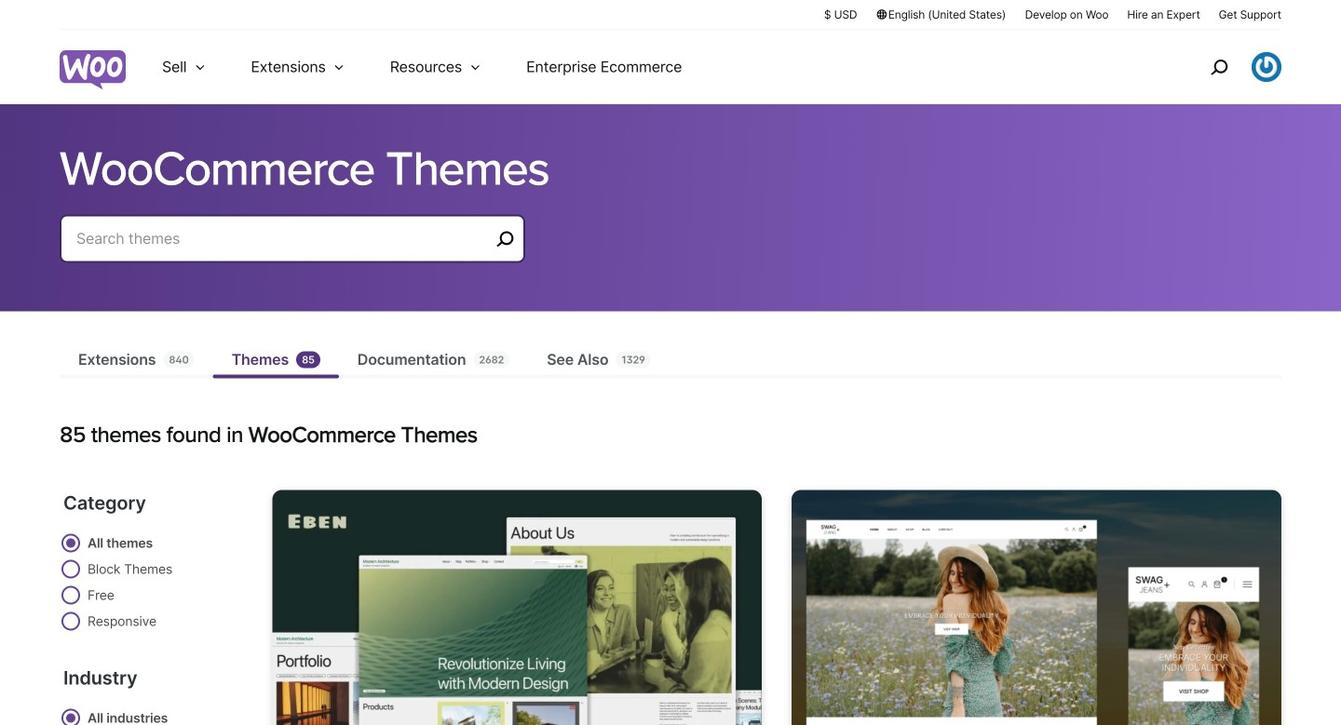 Task type: describe. For each thing, give the bounding box(es) containing it.
search image
[[1205, 52, 1234, 82]]

service navigation menu element
[[1171, 37, 1282, 97]]



Task type: locate. For each thing, give the bounding box(es) containing it.
open account menu image
[[1252, 52, 1282, 82]]

None search field
[[60, 215, 525, 286]]

Search themes search field
[[76, 226, 490, 252]]



Task type: vqa. For each thing, say whether or not it's contained in the screenshot.
Search image
yes



